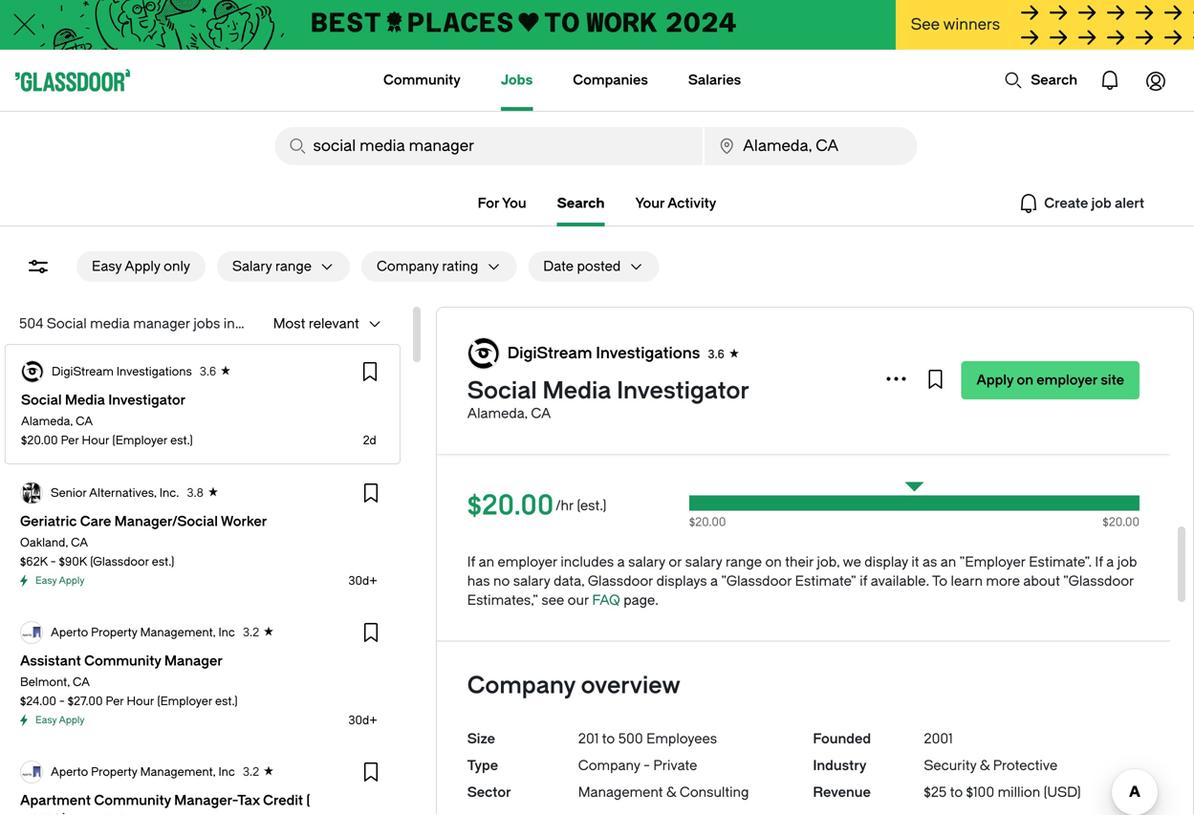 Task type: locate. For each thing, give the bounding box(es) containing it.
easy apply down $24.00 at left bottom
[[35, 715, 85, 726]]

0 vertical spatial employer
[[1037, 372, 1098, 388]]

investigations down manager on the left of the page
[[117, 365, 192, 379]]

apply on employer site
[[977, 372, 1125, 388]]

to right "201"
[[602, 732, 615, 747]]

2d
[[363, 434, 377, 448]]

0 vertical spatial to
[[602, 732, 615, 747]]

lottie animation container image
[[307, 50, 384, 109], [307, 50, 384, 109], [1087, 57, 1133, 103], [1133, 57, 1179, 103], [1133, 57, 1179, 103], [1004, 71, 1023, 90]]

1 horizontal spatial per
[[106, 695, 124, 709]]

employer inside button
[[1037, 372, 1098, 388]]

alameda, left base
[[467, 406, 528, 422]]

company - private
[[578, 758, 698, 774]]

as
[[923, 555, 938, 570]]

ca up $90k
[[71, 537, 88, 550]]

2 vertical spatial est.)
[[215, 695, 238, 709]]

inc.
[[160, 487, 179, 500]]

date posted button
[[528, 252, 621, 282]]

3.2 for second "aperto property management, inc logo" from the bottom
[[243, 626, 259, 640]]

1 vertical spatial digistream
[[52, 365, 114, 379]]

0 vertical spatial search
[[1031, 72, 1078, 88]]

0 horizontal spatial a
[[617, 555, 625, 570]]

aperto property management, inc logo image down $24.00 at left bottom
[[21, 762, 42, 783]]

est.) for oakland, ca $62k - $90k (glassdoor est.)
[[152, 556, 174, 569]]

0 vertical spatial digistream
[[508, 345, 592, 362]]

0 horizontal spatial if
[[467, 555, 475, 570]]

a up glassdoor
[[617, 555, 625, 570]]

salary right or
[[685, 555, 722, 570]]

0 vertical spatial per
[[61, 434, 79, 448]]

salary range button
[[217, 252, 312, 282]]

2 horizontal spatial -
[[644, 758, 650, 774]]

0 horizontal spatial an
[[479, 555, 494, 570]]

2 vertical spatial -
[[644, 758, 650, 774]]

(employer
[[112, 434, 168, 448], [157, 695, 212, 709]]

0 vertical spatial easy
[[92, 259, 122, 274]]

1 3.2 from the top
[[243, 626, 259, 640]]

3.6 down jobs
[[200, 365, 216, 379]]

2 horizontal spatial alameda,
[[467, 406, 528, 422]]

digistream inside jobs list element
[[52, 365, 114, 379]]

3.2
[[243, 626, 259, 640], [243, 766, 259, 779]]

& up $100
[[980, 758, 990, 774]]

we
[[843, 555, 861, 570]]

digistream up media
[[508, 345, 592, 362]]

-
[[50, 556, 56, 569], [59, 695, 65, 709], [644, 758, 650, 774]]

see
[[542, 593, 564, 609]]

sector
[[467, 785, 511, 801]]

1 "glassdoor from the left
[[721, 574, 792, 590]]

salary left or
[[628, 555, 666, 570]]

3.6 up the investigator
[[708, 348, 725, 361]]

if up has
[[467, 555, 475, 570]]

digistream investigations down the media
[[52, 365, 192, 379]]

hour right $27.00
[[127, 695, 154, 709]]

lottie animation container image inside search button
[[1004, 71, 1023, 90]]

1 property from the top
[[91, 626, 137, 640]]

$20.00 up displays
[[689, 516, 726, 529]]

search link
[[557, 192, 605, 215]]

ca inside "belmont, ca $24.00 - $27.00 per hour (employer est.)"
[[73, 676, 90, 690]]

digistream down the media
[[52, 365, 114, 379]]

0 vertical spatial hour
[[82, 434, 109, 448]]

property
[[91, 626, 137, 640], [91, 766, 137, 779]]

2 vertical spatial company
[[578, 758, 640, 774]]

1 horizontal spatial company
[[467, 673, 576, 700]]

0 vertical spatial property
[[91, 626, 137, 640]]

aperto down $27.00
[[51, 766, 88, 779]]

201 to 500 employees
[[578, 732, 717, 747]]

0 vertical spatial (employer
[[112, 434, 168, 448]]

2 vertical spatial easy
[[35, 715, 57, 726]]

investigations inside jobs list element
[[117, 365, 192, 379]]

1 vertical spatial 3.2
[[243, 766, 259, 779]]

1 horizontal spatial digistream
[[508, 345, 592, 362]]

alternatives,
[[89, 487, 157, 500]]

0 vertical spatial easy apply
[[35, 576, 85, 587]]

alameda, right in
[[238, 316, 298, 332]]

more
[[986, 574, 1020, 590]]

1 vertical spatial to
[[950, 785, 963, 801]]

an up has
[[479, 555, 494, 570]]

0 vertical spatial range
[[275, 259, 312, 274]]

1 horizontal spatial social
[[467, 378, 537, 405]]

3.6
[[708, 348, 725, 361], [200, 365, 216, 379]]

ca down media
[[531, 406, 551, 422]]

1 vertical spatial (employer
[[157, 695, 212, 709]]

Search location field
[[705, 127, 918, 165]]

easy apply only
[[92, 259, 190, 274]]

1 horizontal spatial range
[[726, 555, 762, 570]]

hour inside "belmont, ca $24.00 - $27.00 per hour (employer est.)"
[[127, 695, 154, 709]]

1 none field from the left
[[275, 127, 703, 165]]

0 vertical spatial aperto property management, inc logo image
[[21, 623, 42, 644]]

management, up "belmont, ca $24.00 - $27.00 per hour (employer est.)"
[[140, 626, 216, 640]]

0 horizontal spatial range
[[275, 259, 312, 274]]

1 management, from the top
[[140, 626, 216, 640]]

0 horizontal spatial -
[[50, 556, 56, 569]]

alameda,
[[238, 316, 298, 332], [467, 406, 528, 422], [21, 415, 73, 428]]

management, down "belmont, ca $24.00 - $27.00 per hour (employer est.)"
[[140, 766, 216, 779]]

ca for alameda, ca $20.00 per hour (employer est.)
[[76, 415, 93, 428]]

a left job
[[1107, 555, 1114, 570]]

30d+
[[348, 575, 378, 588], [348, 714, 378, 728]]

oakland,
[[20, 537, 68, 550]]

Search keyword field
[[275, 127, 703, 165]]

2 none field from the left
[[705, 127, 918, 165]]

0 vertical spatial 30d+
[[348, 575, 378, 588]]

0 horizontal spatial hour
[[82, 434, 109, 448]]

aperto property management, inc down "belmont, ca $24.00 - $27.00 per hour (employer est.)"
[[51, 766, 235, 779]]

- inside oakland, ca $62k - $90k (glassdoor est.)
[[50, 556, 56, 569]]

0 vertical spatial company
[[377, 259, 439, 274]]

1 vertical spatial per
[[106, 695, 124, 709]]

& for management
[[667, 785, 677, 801]]

1 vertical spatial search
[[557, 196, 605, 211]]

0 vertical spatial est.)
[[170, 434, 193, 448]]

- for $90k
[[50, 556, 56, 569]]

0 vertical spatial digistream investigations
[[508, 345, 700, 362]]

0 horizontal spatial lottie animation container image
[[1004, 71, 1023, 90]]

(est.)
[[577, 498, 607, 514]]

0 vertical spatial inc
[[218, 626, 235, 640]]

(employer inside alameda, ca $20.00 per hour (employer est.)
[[112, 434, 168, 448]]

1 horizontal spatial digistream investigations logo image
[[468, 339, 499, 369]]

0 horizontal spatial digistream
[[52, 365, 114, 379]]

1 vertical spatial easy
[[35, 576, 57, 587]]

job,
[[817, 555, 840, 570]]

easy apply down $90k
[[35, 576, 85, 587]]

1 vertical spatial aperto property management, inc logo image
[[21, 762, 42, 783]]

employer for an
[[498, 555, 557, 570]]

social left media
[[467, 378, 537, 405]]

aperto property management, inc
[[51, 626, 235, 640], [51, 766, 235, 779]]

0 vertical spatial 3.2
[[243, 626, 259, 640]]

range left their
[[726, 555, 762, 570]]

has
[[467, 574, 490, 590]]

easy down $24.00 at left bottom
[[35, 715, 57, 726]]

1 horizontal spatial "glassdoor
[[1064, 574, 1134, 590]]

social
[[47, 316, 87, 332], [467, 378, 537, 405]]

media
[[90, 316, 130, 332]]

our
[[568, 593, 589, 609]]

1 vertical spatial 30d+
[[348, 714, 378, 728]]

0 horizontal spatial per
[[61, 434, 79, 448]]

2 horizontal spatial company
[[578, 758, 640, 774]]

in
[[224, 316, 235, 332]]

hour
[[82, 434, 109, 448], [127, 695, 154, 709]]

employer left site
[[1037, 372, 1098, 388]]

1 horizontal spatial &
[[980, 758, 990, 774]]

"employer
[[960, 555, 1026, 570]]

for you
[[478, 196, 527, 211]]

1 inc from the top
[[218, 626, 235, 640]]

management,
[[140, 626, 216, 640], [140, 766, 216, 779]]

1 horizontal spatial employer
[[1037, 372, 1098, 388]]

ca up $27.00
[[73, 676, 90, 690]]

2 management, from the top
[[140, 766, 216, 779]]

to for $25
[[950, 785, 963, 801]]

0 horizontal spatial to
[[602, 732, 615, 747]]

learn
[[951, 574, 983, 590]]

1 horizontal spatial an
[[941, 555, 957, 570]]

ca inside alameda, ca $20.00 per hour (employer est.)
[[76, 415, 93, 428]]

search up "date posted"
[[557, 196, 605, 211]]

social right 504
[[47, 316, 87, 332]]

easy apply only button
[[77, 252, 206, 282]]

per right $27.00
[[106, 695, 124, 709]]

0 vertical spatial on
[[1017, 372, 1034, 388]]

security
[[924, 758, 977, 774]]

2 3.2 from the top
[[243, 766, 259, 779]]

easy down $62k
[[35, 576, 57, 587]]

aperto property management, inc logo image up the belmont,
[[21, 623, 42, 644]]

investigations for digistream investigations logo in jobs list element
[[117, 365, 192, 379]]

company up management
[[578, 758, 640, 774]]

digistream for digistream investigations logo to the right
[[508, 345, 592, 362]]

company left "rating"
[[377, 259, 439, 274]]

estimates,"
[[467, 593, 538, 609]]

ca
[[302, 316, 322, 332], [531, 406, 551, 422], [76, 415, 93, 428], [71, 537, 88, 550], [73, 676, 90, 690]]

2 "glassdoor from the left
[[1064, 574, 1134, 590]]

available.
[[871, 574, 930, 590]]

media
[[543, 378, 612, 405]]

$100
[[967, 785, 995, 801]]

$20.00 inside alameda, ca $20.00 per hour (employer est.)
[[21, 434, 58, 448]]

salary
[[232, 259, 272, 274]]

apply on employer site button
[[962, 361, 1140, 400]]

1 horizontal spatial 3.6
[[708, 348, 725, 361]]

industry
[[813, 758, 867, 774]]

ca for belmont, ca $24.00 - $27.00 per hour (employer est.)
[[73, 676, 90, 690]]

jobs
[[193, 316, 220, 332]]

0 vertical spatial &
[[980, 758, 990, 774]]

0 horizontal spatial alameda,
[[21, 415, 73, 428]]

- left $27.00
[[59, 695, 65, 709]]

1 30d+ from the top
[[348, 575, 378, 588]]

company for company overview
[[467, 673, 576, 700]]

if left job
[[1095, 555, 1103, 570]]

ca up 'senior'
[[76, 415, 93, 428]]

& down private
[[667, 785, 677, 801]]

$20.00 up senior alternatives, inc. logo
[[21, 434, 58, 448]]

company up size
[[467, 673, 576, 700]]

digistream investigations logo image down 504
[[22, 361, 43, 383]]

1 vertical spatial management,
[[140, 766, 216, 779]]

0 vertical spatial aperto property management, inc
[[51, 626, 235, 640]]

1 vertical spatial digistream investigations
[[52, 365, 192, 379]]

0 vertical spatial aperto
[[51, 626, 88, 640]]

if an employer includes a salary or salary range on their job, we display it as an "employer estimate".  if a job has no salary data, glassdoor displays a "glassdoor estimate" if available.  to learn more about "glassdoor estimates," see our
[[467, 555, 1137, 609]]

property for second "aperto property management, inc logo" from the bottom
[[91, 626, 137, 640]]

3.6 inside jobs list element
[[200, 365, 216, 379]]

0 horizontal spatial 3.6
[[200, 365, 216, 379]]

on left site
[[1017, 372, 1034, 388]]

3.2 for 2nd "aperto property management, inc logo" from the top
[[243, 766, 259, 779]]

1 vertical spatial easy apply
[[35, 715, 85, 726]]

employer up no
[[498, 555, 557, 570]]

to for 201
[[602, 732, 615, 747]]

0 horizontal spatial on
[[765, 555, 782, 570]]

1 vertical spatial investigations
[[117, 365, 192, 379]]

ca inside oakland, ca $62k - $90k (glassdoor est.)
[[71, 537, 88, 550]]

&
[[980, 758, 990, 774], [667, 785, 677, 801]]

on
[[1017, 372, 1034, 388], [765, 555, 782, 570]]

2 aperto property management, inc from the top
[[51, 766, 235, 779]]

1 aperto property management, inc from the top
[[51, 626, 235, 640]]

employer inside the if an employer includes a salary or salary range on their job, we display it as an "employer estimate".  if a job has no salary data, glassdoor displays a "glassdoor estimate" if available.  to learn more about "glassdoor estimates," see our
[[498, 555, 557, 570]]

company inside dropdown button
[[377, 259, 439, 274]]

1 horizontal spatial none field
[[705, 127, 918, 165]]

1 vertical spatial employer
[[498, 555, 557, 570]]

range right salary
[[275, 259, 312, 274]]

digistream investigations inside jobs list element
[[52, 365, 192, 379]]

0 horizontal spatial company
[[377, 259, 439, 274]]

1 aperto from the top
[[51, 626, 88, 640]]

per
[[61, 434, 79, 448], [106, 695, 124, 709]]

1 horizontal spatial on
[[1017, 372, 1034, 388]]

salary
[[624, 394, 691, 421], [628, 555, 666, 570], [685, 555, 722, 570], [513, 574, 550, 590]]

investigator
[[617, 378, 750, 405]]

search down see winners "link"
[[1031, 72, 1078, 88]]

0 horizontal spatial social
[[47, 316, 87, 332]]

None field
[[275, 127, 703, 165], [705, 127, 918, 165]]

1 easy apply from the top
[[35, 576, 85, 587]]

to right $25
[[950, 785, 963, 801]]

per up 'senior'
[[61, 434, 79, 448]]

1 vertical spatial aperto property management, inc
[[51, 766, 235, 779]]

30d+ for 3.2
[[348, 714, 378, 728]]

investigations up the investigator
[[596, 345, 700, 362]]

0 horizontal spatial investigations
[[117, 365, 192, 379]]

social inside social media investigator alameda, ca
[[467, 378, 537, 405]]

aperto property management, inc up "belmont, ca $24.00 - $27.00 per hour (employer est.)"
[[51, 626, 235, 640]]

2 aperto property management, inc logo image from the top
[[21, 762, 42, 783]]

apply
[[125, 259, 160, 274], [977, 372, 1014, 388], [59, 576, 85, 587], [59, 715, 85, 726]]

1 vertical spatial hour
[[127, 695, 154, 709]]

aperto up the belmont,
[[51, 626, 88, 640]]

- inside "belmont, ca $24.00 - $27.00 per hour (employer est.)"
[[59, 695, 65, 709]]

1 horizontal spatial to
[[950, 785, 963, 801]]

property down $27.00
[[91, 766, 137, 779]]

digistream investigations up media
[[508, 345, 700, 362]]

& for security
[[980, 758, 990, 774]]

(employer inside "belmont, ca $24.00 - $27.00 per hour (employer est.)"
[[157, 695, 212, 709]]

0 vertical spatial management,
[[140, 626, 216, 640]]

ca down salary range
[[302, 316, 322, 332]]

property up "belmont, ca $24.00 - $27.00 per hour (employer est.)"
[[91, 626, 137, 640]]

0 horizontal spatial &
[[667, 785, 677, 801]]

0 horizontal spatial digistream investigations
[[52, 365, 192, 379]]

0 horizontal spatial search
[[557, 196, 605, 211]]

salary range
[[232, 259, 312, 274]]

$25 to $100 million (usd)
[[924, 785, 1081, 801]]

date posted
[[543, 259, 621, 274]]

protective
[[993, 758, 1058, 774]]

range
[[275, 259, 312, 274], [726, 555, 762, 570]]

1 vertical spatial &
[[667, 785, 677, 801]]

a right displays
[[711, 574, 718, 590]]

inc
[[218, 626, 235, 640], [218, 766, 235, 779]]

$20.00
[[21, 434, 58, 448], [467, 490, 554, 522], [689, 516, 726, 529], [1103, 516, 1140, 529]]

an right the as
[[941, 555, 957, 570]]

1 vertical spatial inc
[[218, 766, 235, 779]]

1 horizontal spatial hour
[[127, 695, 154, 709]]

easy up the media
[[92, 259, 122, 274]]

2 inc from the top
[[218, 766, 235, 779]]

digistream investigations for digistream investigations logo in jobs list element
[[52, 365, 192, 379]]

1 vertical spatial property
[[91, 766, 137, 779]]

easy
[[92, 259, 122, 274], [35, 576, 57, 587], [35, 715, 57, 726]]

- right $62k
[[50, 556, 56, 569]]

hour up senior alternatives, inc.
[[82, 434, 109, 448]]

"glassdoor down job
[[1064, 574, 1134, 590]]

1 vertical spatial -
[[59, 695, 65, 709]]

$20.00 left '/hr'
[[467, 490, 554, 522]]

easy for aperto
[[35, 715, 57, 726]]

aperto property management, inc logo image
[[21, 623, 42, 644], [21, 762, 42, 783]]

no
[[493, 574, 510, 590]]

to
[[932, 574, 948, 590]]

digistream investigations logo image inside jobs list element
[[22, 361, 43, 383]]

digistream investigations logo image
[[468, 339, 499, 369], [22, 361, 43, 383]]

0 horizontal spatial employer
[[498, 555, 557, 570]]

million
[[998, 785, 1041, 801]]

- down 201 to 500 employees
[[644, 758, 650, 774]]

search button
[[995, 61, 1087, 99]]

investigations for digistream investigations logo to the right
[[596, 345, 700, 362]]

type
[[467, 758, 498, 774]]

2 if from the left
[[1095, 555, 1103, 570]]

2 30d+ from the top
[[348, 714, 378, 728]]

0 vertical spatial investigations
[[596, 345, 700, 362]]

lottie animation container image
[[1087, 57, 1133, 103], [1004, 71, 1023, 90]]

2 aperto from the top
[[51, 766, 88, 779]]

(usd)
[[1044, 785, 1081, 801]]

est.) inside alameda, ca $20.00 per hour (employer est.)
[[170, 434, 193, 448]]

1 vertical spatial social
[[467, 378, 537, 405]]

relevant
[[309, 316, 359, 332]]

an
[[479, 555, 494, 570], [941, 555, 957, 570]]

to
[[602, 732, 615, 747], [950, 785, 963, 801]]

easy apply
[[35, 576, 85, 587], [35, 715, 85, 726]]

company for company - private
[[578, 758, 640, 774]]

1 vertical spatial est.)
[[152, 556, 174, 569]]

1 horizontal spatial search
[[1031, 72, 1078, 88]]

- for $27.00
[[59, 695, 65, 709]]

on left their
[[765, 555, 782, 570]]

for you link
[[478, 192, 527, 215]]

1 horizontal spatial -
[[59, 695, 65, 709]]

1 vertical spatial aperto
[[51, 766, 88, 779]]

"glassdoor down their
[[721, 574, 792, 590]]

1 vertical spatial range
[[726, 555, 762, 570]]

per inside alameda, ca $20.00 per hour (employer est.)
[[61, 434, 79, 448]]

2 easy apply from the top
[[35, 715, 85, 726]]

2 an from the left
[[941, 555, 957, 570]]

2 property from the top
[[91, 766, 137, 779]]

201
[[578, 732, 599, 747]]

est.) inside oakland, ca $62k - $90k (glassdoor est.)
[[152, 556, 174, 569]]

easy apply for $90k
[[35, 576, 85, 587]]

digistream investigations logo image up 'average' on the left
[[468, 339, 499, 369]]

1 vertical spatial 3.6
[[200, 365, 216, 379]]

0 horizontal spatial "glassdoor
[[721, 574, 792, 590]]

alameda, up senior alternatives, inc. logo
[[21, 415, 73, 428]]

3.6 for digistream investigations logo to the right
[[708, 348, 725, 361]]

faq link
[[592, 593, 620, 609]]

1 horizontal spatial investigations
[[596, 345, 700, 362]]



Task type: vqa. For each thing, say whether or not it's contained in the screenshot.
the topmost Per
yes



Task type: describe. For each thing, give the bounding box(es) containing it.
est.) inside "belmont, ca $24.00 - $27.00 per hour (employer est.)"
[[215, 695, 238, 709]]

see winners
[[911, 16, 1000, 33]]

$25
[[924, 785, 947, 801]]

management
[[578, 785, 663, 801]]

includes
[[561, 555, 614, 570]]

easy apply for $27.00
[[35, 715, 85, 726]]

on inside the if an employer includes a salary or salary range on their job, we display it as an "employer estimate".  if a job has no salary data, glassdoor displays a "glassdoor estimate" if available.  to learn more about "glassdoor estimates," see our
[[765, 555, 782, 570]]

winners
[[944, 16, 1000, 33]]

range inside dropdown button
[[275, 259, 312, 274]]

500
[[618, 732, 643, 747]]

date
[[543, 259, 574, 274]]

companies
[[573, 72, 648, 88]]

most
[[273, 316, 305, 332]]

company overview
[[467, 673, 681, 700]]

revenue
[[813, 785, 871, 801]]

1 horizontal spatial a
[[711, 574, 718, 590]]

0 vertical spatial social
[[47, 316, 87, 332]]

jobs list element
[[4, 343, 401, 816]]

open filter menu image
[[27, 255, 50, 278]]

digistream investigations for digistream investigations logo to the right
[[508, 345, 700, 362]]

or
[[669, 555, 682, 570]]

size
[[467, 732, 495, 747]]

about
[[1024, 574, 1060, 590]]

overview
[[581, 673, 681, 700]]

their
[[785, 555, 814, 570]]

$20.00 up job
[[1103, 516, 1140, 529]]

faq
[[592, 593, 620, 609]]

$27.00
[[68, 695, 103, 709]]

504
[[19, 316, 43, 332]]

senior alternatives, inc.
[[51, 487, 179, 500]]

your
[[635, 196, 665, 211]]

management, for second "aperto property management, inc logo" from the bottom
[[140, 626, 216, 640]]

companies link
[[573, 50, 648, 111]]

page.
[[624, 593, 659, 609]]

aperto for 2nd "aperto property management, inc logo" from the top
[[51, 766, 88, 779]]

$90k
[[59, 556, 87, 569]]

none field the search location
[[705, 127, 918, 165]]

security & protective
[[924, 758, 1058, 774]]

display
[[865, 555, 908, 570]]

senior
[[51, 487, 87, 500]]

data,
[[554, 574, 585, 590]]

see
[[911, 16, 940, 33]]

on inside button
[[1017, 372, 1034, 388]]

your activity link
[[635, 192, 717, 215]]

easy for senior
[[35, 576, 57, 587]]

estimate"
[[795, 574, 857, 590]]

easy inside button
[[92, 259, 122, 274]]

company for company rating
[[377, 259, 439, 274]]

alameda, inside social media investigator alameda, ca
[[467, 406, 528, 422]]

consulting
[[680, 785, 749, 801]]

range inside the if an employer includes a salary or salary range on their job, we display it as an "employer estimate".  if a job has no salary data, glassdoor displays a "glassdoor estimate" if available.  to learn more about "glassdoor estimates," see our
[[726, 555, 762, 570]]

jobs link
[[501, 50, 533, 111]]

salary right base
[[624, 394, 691, 421]]

management & consulting
[[578, 785, 749, 801]]

average
[[467, 394, 560, 421]]

aperto property management, inc for second "aperto property management, inc logo" from the bottom
[[51, 626, 235, 640]]

1 an from the left
[[479, 555, 494, 570]]

job
[[1118, 555, 1137, 570]]

oakland, ca $62k - $90k (glassdoor est.)
[[20, 537, 174, 569]]

inc for 2nd "aperto property management, inc logo" from the top
[[218, 766, 235, 779]]

if
[[860, 574, 868, 590]]

private
[[654, 758, 698, 774]]

activity
[[668, 196, 717, 211]]

$24.00
[[20, 695, 56, 709]]

average base salary estimate
[[467, 394, 794, 421]]

company rating
[[377, 259, 478, 274]]

for
[[478, 196, 499, 211]]

community
[[383, 72, 461, 88]]

salaries link
[[688, 50, 741, 111]]

search inside search button
[[1031, 72, 1078, 88]]

see winners link
[[896, 0, 1194, 52]]

ca inside social media investigator alameda, ca
[[531, 406, 551, 422]]

alameda, inside alameda, ca $20.00 per hour (employer est.)
[[21, 415, 73, 428]]

aperto for second "aperto property management, inc logo" from the bottom
[[51, 626, 88, 640]]

aperto property management, inc for 2nd "aperto property management, inc logo" from the top
[[51, 766, 235, 779]]

faq page.
[[592, 593, 659, 609]]

base
[[565, 394, 619, 421]]

posted
[[577, 259, 621, 274]]

hour inside alameda, ca $20.00 per hour (employer est.)
[[82, 434, 109, 448]]

504 social media manager jobs in alameda, ca
[[19, 316, 322, 332]]

salary up see
[[513, 574, 550, 590]]

1 if from the left
[[467, 555, 475, 570]]

1 aperto property management, inc logo image from the top
[[21, 623, 42, 644]]

you
[[502, 196, 527, 211]]

per inside "belmont, ca $24.00 - $27.00 per hour (employer est.)"
[[106, 695, 124, 709]]

est.) for alameda, ca $20.00 per hour (employer est.)
[[170, 434, 193, 448]]

2001
[[924, 732, 953, 747]]

ca for oakland, ca $62k - $90k (glassdoor est.)
[[71, 537, 88, 550]]

none field search keyword
[[275, 127, 703, 165]]

most relevant
[[273, 316, 359, 332]]

(glassdoor
[[90, 556, 149, 569]]

manager
[[133, 316, 190, 332]]

2 horizontal spatial a
[[1107, 555, 1114, 570]]

lottie animation container image inside search button
[[1004, 71, 1023, 90]]

employees
[[647, 732, 717, 747]]

$62k
[[20, 556, 48, 569]]

senior alternatives, inc. logo image
[[21, 483, 42, 504]]

employer for on
[[1037, 372, 1098, 388]]

it
[[912, 555, 920, 570]]

30d+ for 3.8
[[348, 575, 378, 588]]

property for 2nd "aperto property management, inc logo" from the top
[[91, 766, 137, 779]]

1 horizontal spatial lottie animation container image
[[1087, 57, 1133, 103]]

3.6 for digistream investigations logo in jobs list element
[[200, 365, 216, 379]]

1 horizontal spatial alameda,
[[238, 316, 298, 332]]

salaries
[[688, 72, 741, 88]]

displays
[[657, 574, 707, 590]]

most relevant button
[[258, 309, 359, 340]]

management, for 2nd "aperto property management, inc logo" from the top
[[140, 766, 216, 779]]

belmont,
[[20, 676, 70, 690]]

/hr
[[556, 498, 574, 514]]

digistream for digistream investigations logo in jobs list element
[[52, 365, 114, 379]]

company rating button
[[361, 252, 478, 282]]

jobs
[[501, 72, 533, 88]]

inc for second "aperto property management, inc logo" from the bottom
[[218, 626, 235, 640]]



